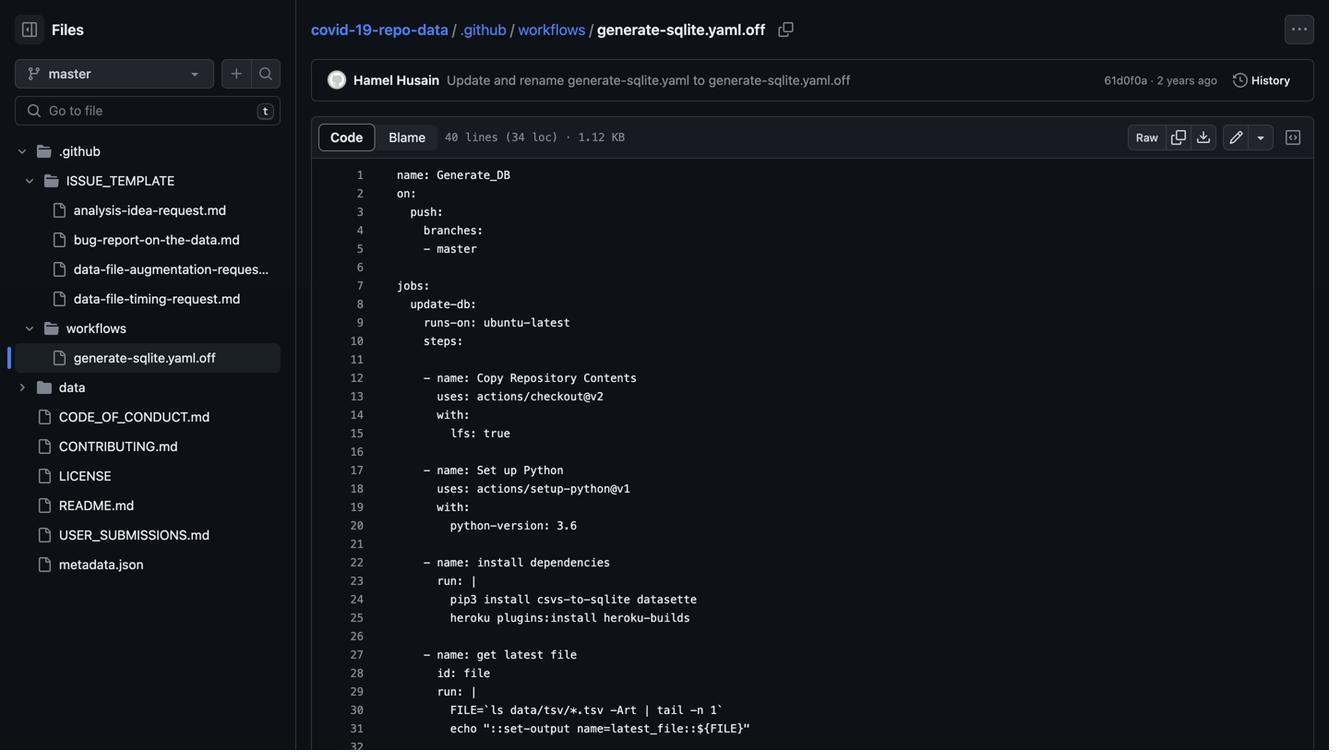 Task type: locate. For each thing, give the bounding box(es) containing it.
file directory open fill image right chevron down image
[[44, 174, 59, 188]]

workflows up rename
[[518, 21, 586, 38]]

.github up issue_template
[[59, 144, 101, 159]]

file image for data-file-augmentation-request.md
[[52, 262, 66, 277]]

2 down 1
[[357, 187, 364, 200]]

sqlite.yaml.off down data-file-timing-request.md
[[133, 350, 216, 366]]

1 horizontal spatial data
[[418, 21, 449, 38]]

61d0f0a link
[[1105, 72, 1148, 89]]

25
[[351, 612, 364, 625]]

update and rename generate-sqlite.yaml to generate-sqlite.yaml.off link
[[447, 72, 851, 88]]

1 horizontal spatial sqlite.yaml.off
[[667, 21, 766, 38]]

file directory open fill image up file directory fill 'icon'
[[44, 321, 59, 336]]

ago
[[1199, 74, 1218, 87]]

kb
[[612, 131, 625, 144]]

1 horizontal spatial workflows
[[518, 21, 586, 38]]

data-file-augmentation-request.md
[[74, 262, 286, 277]]

file directory fill image
[[37, 380, 52, 395]]

on-
[[145, 232, 166, 247]]

metadata.json
[[59, 557, 144, 573]]

file directory open fill image for workflows
[[44, 321, 59, 336]]

file image
[[52, 262, 66, 277], [52, 292, 66, 307], [52, 351, 66, 366], [37, 440, 52, 454], [37, 469, 52, 484], [37, 499, 52, 513], [37, 528, 52, 543], [37, 558, 52, 573]]

1 vertical spatial request.md
[[218, 262, 286, 277]]

file image for data-file-timing-request.md
[[52, 292, 66, 307]]

chevron down image up chevron down image
[[17, 146, 28, 157]]

0 horizontal spatial .github
[[59, 144, 101, 159]]

chevron down image up chevron right image
[[24, 323, 35, 334]]

(34
[[505, 131, 525, 144]]

group
[[15, 166, 286, 373], [15, 196, 286, 314]]

covid-
[[311, 21, 356, 38]]

1 horizontal spatial /
[[511, 21, 515, 38]]

1 vertical spatial file directory open fill image
[[44, 174, 59, 188]]

0 vertical spatial sqlite.yaml.off
[[667, 21, 766, 38]]

history
[[1252, 74, 1291, 87]]

symbols image
[[1286, 130, 1301, 145]]

1 vertical spatial file-
[[106, 291, 130, 307]]

workflows inside tree item
[[66, 321, 127, 336]]

file image for generate-sqlite.yaml.off
[[52, 351, 66, 366]]

file directory open fill image inside workflows tree item
[[44, 321, 59, 336]]

file-
[[106, 262, 130, 277], [106, 291, 130, 307]]

0 horizontal spatial sqlite.yaml.off
[[133, 350, 216, 366]]

file image for contributing.md
[[37, 440, 52, 454]]

2 / from the left
[[511, 21, 515, 38]]

sqlite.yaml
[[627, 72, 690, 88]]

draggable pane splitter slider
[[294, 0, 298, 751]]

file image down file directory fill 'icon'
[[37, 410, 52, 425]]

file directory open fill image inside issue_template tree item
[[44, 174, 59, 188]]

61d0f0a
[[1105, 74, 1148, 87]]

·
[[1151, 74, 1154, 87], [565, 131, 572, 144]]

file- up workflows tree item
[[106, 291, 130, 307]]

2 vertical spatial file directory open fill image
[[44, 321, 59, 336]]

years
[[1167, 74, 1196, 87]]

0 horizontal spatial data
[[59, 380, 85, 395]]

file image inside 'generate-sqlite.yaml.off' 'tree item'
[[52, 351, 66, 366]]

/ right workflows 'link'
[[590, 21, 594, 38]]

augmentation-
[[130, 262, 218, 277]]

4
[[357, 224, 364, 237]]

file directory open fill image down search image
[[37, 144, 52, 159]]

18
[[351, 483, 364, 496]]

request.md
[[158, 203, 226, 218], [218, 262, 286, 277], [172, 291, 240, 307]]

sqlite.yaml.off
[[667, 21, 766, 38], [768, 72, 851, 88], [133, 350, 216, 366]]

2 vertical spatial sqlite.yaml.off
[[133, 350, 216, 366]]

update and rename generate-sqlite.yaml to generate-sqlite.yaml.off
[[447, 72, 851, 88]]

workflows up generate-sqlite.yaml.off
[[66, 321, 127, 336]]

2 data- from the top
[[74, 291, 106, 307]]

1 vertical spatial workflows
[[66, 321, 127, 336]]

fork this repository and edit the file tooltip
[[1224, 125, 1249, 151]]

1 vertical spatial data-
[[74, 291, 106, 307]]

0 vertical spatial ·
[[1151, 74, 1154, 87]]

file directory open fill image for issue_template
[[44, 174, 59, 188]]

19-
[[356, 21, 379, 38]]

file image for readme.md
[[37, 499, 52, 513]]

and
[[494, 72, 516, 88]]

workflows link
[[518, 21, 586, 38]]

26
[[351, 631, 364, 644]]

0 vertical spatial file-
[[106, 262, 130, 277]]

0 vertical spatial data
[[418, 21, 449, 38]]

history link
[[1225, 67, 1299, 93]]

0 horizontal spatial /
[[452, 21, 457, 38]]

husain
[[397, 72, 440, 88]]

· right 61d0f0a link
[[1151, 74, 1154, 87]]

.github link
[[460, 21, 507, 38]]

chevron down image
[[24, 175, 35, 187]]

data-
[[74, 262, 106, 277], [74, 291, 106, 307]]

· left 1.12 on the top left of page
[[565, 131, 572, 144]]

workflows
[[518, 21, 586, 38], [66, 321, 127, 336]]

generate-
[[597, 21, 667, 38], [568, 72, 627, 88], [709, 72, 768, 88], [74, 350, 133, 366]]

sqlite.yaml.off down copy path icon
[[768, 72, 851, 88]]

.github
[[460, 21, 507, 38], [59, 144, 101, 159]]

chevron down image
[[17, 146, 28, 157], [24, 323, 35, 334]]

11
[[351, 354, 364, 367]]

search this repository image
[[259, 66, 273, 81]]

file- down report-
[[106, 262, 130, 277]]

data right file directory fill 'icon'
[[59, 380, 85, 395]]

2
[[1158, 74, 1164, 87], [357, 187, 364, 200]]

30
[[351, 705, 364, 718]]

/
[[452, 21, 457, 38], [511, 21, 515, 38], [590, 21, 594, 38]]

data- for data-file-timing-request.md
[[74, 291, 106, 307]]

license
[[59, 469, 111, 484]]

0 horizontal spatial workflows
[[66, 321, 127, 336]]

lines
[[465, 131, 499, 144]]

1 group from the top
[[15, 166, 286, 373]]

data left .github link
[[418, 21, 449, 38]]

0 vertical spatial file directory open fill image
[[37, 144, 52, 159]]

1
[[357, 169, 364, 182]]

1 data- from the top
[[74, 262, 106, 277]]

issue_template
[[66, 173, 175, 188]]

edit file image
[[1230, 130, 1244, 145]]

2 horizontal spatial /
[[590, 21, 594, 38]]

data-file-timing-request.md
[[74, 291, 240, 307]]

1 vertical spatial data
[[59, 380, 85, 395]]

request.md up the-
[[158, 203, 226, 218]]

bug-report-on-the-data.md
[[74, 232, 240, 247]]

sqlite.yaml.off up to
[[667, 21, 766, 38]]

1 vertical spatial file image
[[52, 233, 66, 247]]

1 vertical spatial 2
[[357, 187, 364, 200]]

file image left bug-
[[52, 233, 66, 247]]

file- for augmentation-
[[106, 262, 130, 277]]

download raw file tooltip
[[1191, 125, 1217, 151]]

data
[[418, 21, 449, 38], [59, 380, 85, 395]]

1 horizontal spatial 2
[[1158, 74, 1164, 87]]

0 horizontal spatial 2
[[357, 187, 364, 200]]

group containing analysis-idea-request.md
[[15, 196, 286, 314]]

2 left the "years"
[[1158, 74, 1164, 87]]

23
[[351, 575, 364, 588]]

1 file- from the top
[[106, 262, 130, 277]]

file image for analysis-
[[52, 203, 66, 218]]

to
[[693, 72, 705, 88]]

readme.md
[[59, 498, 134, 513]]

file image for license
[[37, 469, 52, 484]]

sqlite.yaml.off inside 'tree item'
[[133, 350, 216, 366]]

0 vertical spatial file image
[[52, 203, 66, 218]]

2 vertical spatial request.md
[[172, 291, 240, 307]]

file image for bug-
[[52, 233, 66, 247]]

1 vertical spatial .github
[[59, 144, 101, 159]]

t
[[263, 106, 269, 117]]

/ right .github link
[[511, 21, 515, 38]]

request.md down data-file-augmentation-request.md
[[172, 291, 240, 307]]

loc)
[[532, 131, 559, 144]]

report-
[[103, 232, 145, 247]]

add file image
[[229, 66, 244, 81]]

request.md down data.md
[[218, 262, 286, 277]]

6
[[357, 261, 364, 274]]

the-
[[166, 232, 191, 247]]

hamel
[[354, 72, 393, 88]]

copy raw content image
[[1172, 130, 1187, 145]]

issue_template tree item
[[15, 166, 286, 314]]

/ left .github link
[[452, 21, 457, 38]]

.github up update
[[460, 21, 507, 38]]

0 vertical spatial .github
[[460, 21, 507, 38]]

2 horizontal spatial sqlite.yaml.off
[[768, 72, 851, 88]]

3 / from the left
[[590, 21, 594, 38]]

blame
[[389, 130, 426, 145]]

download raw content image
[[1197, 130, 1212, 145]]

61d0f0a · 2 years ago
[[1105, 74, 1218, 87]]

40
[[445, 131, 459, 144]]

2 file- from the top
[[106, 291, 130, 307]]

7
[[357, 280, 364, 293]]

2 group from the top
[[15, 196, 286, 314]]

file directory open fill image
[[37, 144, 52, 159], [44, 174, 59, 188], [44, 321, 59, 336]]

file image left analysis-
[[52, 203, 66, 218]]

file image
[[52, 203, 66, 218], [52, 233, 66, 247], [37, 410, 52, 425]]

15
[[351, 428, 364, 440]]

1 vertical spatial ·
[[565, 131, 572, 144]]

generate-sqlite.yaml.off
[[74, 350, 216, 366]]

group containing issue_template
[[15, 166, 286, 373]]

generate-sqlite.yaml.off tree item
[[15, 344, 281, 373]]

0 vertical spatial data-
[[74, 262, 106, 277]]

8
[[357, 298, 364, 311]]

repo-
[[379, 21, 418, 38]]

1 horizontal spatial ·
[[1151, 74, 1154, 87]]

raw
[[1137, 131, 1159, 144]]



Task type: describe. For each thing, give the bounding box(es) containing it.
user_submissions.md
[[59, 528, 210, 543]]

1 vertical spatial sqlite.yaml.off
[[768, 72, 851, 88]]

28
[[351, 668, 364, 681]]

update
[[447, 72, 491, 88]]

31
[[351, 723, 364, 736]]

0 horizontal spatial ·
[[565, 131, 572, 144]]

timing-
[[130, 291, 173, 307]]

chevron right image
[[17, 382, 28, 393]]

.github tree item
[[15, 137, 286, 373]]

code_of_conduct.md
[[59, 410, 210, 425]]

1 / from the left
[[452, 21, 457, 38]]

file image for metadata.json
[[37, 558, 52, 573]]

file image for user_submissions.md
[[37, 528, 52, 543]]

blame button
[[376, 124, 439, 151]]

10
[[351, 335, 364, 348]]

covid-19-repo-data / .github / workflows / generate-sqlite.yaml.off
[[311, 21, 766, 38]]

data- for data-file-augmentation-request.md
[[74, 262, 106, 277]]

40 lines (34 loc) · 1.12 kb
[[445, 131, 625, 144]]

1.12
[[579, 131, 605, 144]]

rename
[[520, 72, 565, 88]]

17
[[351, 465, 364, 477]]

history image
[[1234, 73, 1249, 88]]

0 vertical spatial request.md
[[158, 203, 226, 218]]

search image
[[27, 103, 42, 118]]

git branch image
[[27, 66, 42, 81]]

0 vertical spatial workflows
[[518, 21, 586, 38]]

27
[[351, 649, 364, 662]]

21
[[351, 538, 364, 551]]

group for issue_template
[[15, 196, 286, 314]]

16
[[351, 446, 364, 459]]

14
[[351, 409, 364, 422]]

20
[[351, 520, 364, 533]]

copy path image
[[779, 22, 794, 37]]

analysis-
[[74, 203, 127, 218]]

covid-19-repo-data link
[[311, 21, 449, 38]]

2 inside 1 2 3 4 5 6 7 8 9 10 11 12 13 14 15 16 17 18 19 20 21 22 23 24 25 26 27 28 29 30 31
[[357, 187, 364, 200]]

3
[[357, 206, 364, 219]]

contributing.md
[[59, 439, 178, 454]]

13
[[351, 391, 364, 404]]

add file tooltip
[[222, 59, 251, 89]]

code button
[[319, 124, 375, 151]]

1 vertical spatial chevron down image
[[24, 323, 35, 334]]

.github inside tree item
[[59, 144, 101, 159]]

12
[[351, 372, 364, 385]]

1 horizontal spatial .github
[[460, 21, 507, 38]]

master
[[49, 66, 91, 81]]

file content text field
[[312, 164, 1314, 751]]

19
[[351, 501, 364, 514]]

master button
[[15, 59, 214, 89]]

group for .github
[[15, 166, 286, 373]]

raw link
[[1128, 125, 1167, 151]]

9
[[357, 317, 364, 330]]

Go to file text field
[[49, 97, 250, 125]]

bug-
[[74, 232, 103, 247]]

0 vertical spatial 2
[[1158, 74, 1164, 87]]

hamel husain
[[354, 72, 440, 88]]

code
[[331, 130, 363, 145]]

author image
[[328, 71, 346, 89]]

more file actions image
[[1293, 22, 1308, 37]]

file directory open fill image for .github
[[37, 144, 52, 159]]

request.md for augmentation-
[[218, 262, 286, 277]]

analysis-idea-request.md
[[74, 203, 226, 218]]

request.md for timing-
[[172, 291, 240, 307]]

22
[[351, 557, 364, 570]]

idea-
[[127, 203, 158, 218]]

5
[[357, 243, 364, 256]]

generate- inside 'tree item'
[[74, 350, 133, 366]]

side panel image
[[22, 22, 37, 37]]

2 vertical spatial file image
[[37, 410, 52, 425]]

data.md
[[191, 232, 240, 247]]

files
[[52, 21, 84, 38]]

24
[[351, 594, 364, 607]]

29
[[351, 686, 364, 699]]

0 vertical spatial chevron down image
[[17, 146, 28, 157]]

files tree
[[15, 137, 286, 580]]

workflows tree item
[[15, 314, 281, 373]]

data inside files tree
[[59, 380, 85, 395]]

1 2 3 4 5 6 7 8 9 10 11 12 13 14 15 16 17 18 19 20 21 22 23 24 25 26 27 28 29 30 31
[[351, 169, 364, 736]]

file view element
[[319, 124, 439, 151]]

more edit options image
[[1254, 130, 1269, 145]]

file- for timing-
[[106, 291, 130, 307]]



Task type: vqa. For each thing, say whether or not it's contained in the screenshot.
workflows inside tree item
yes



